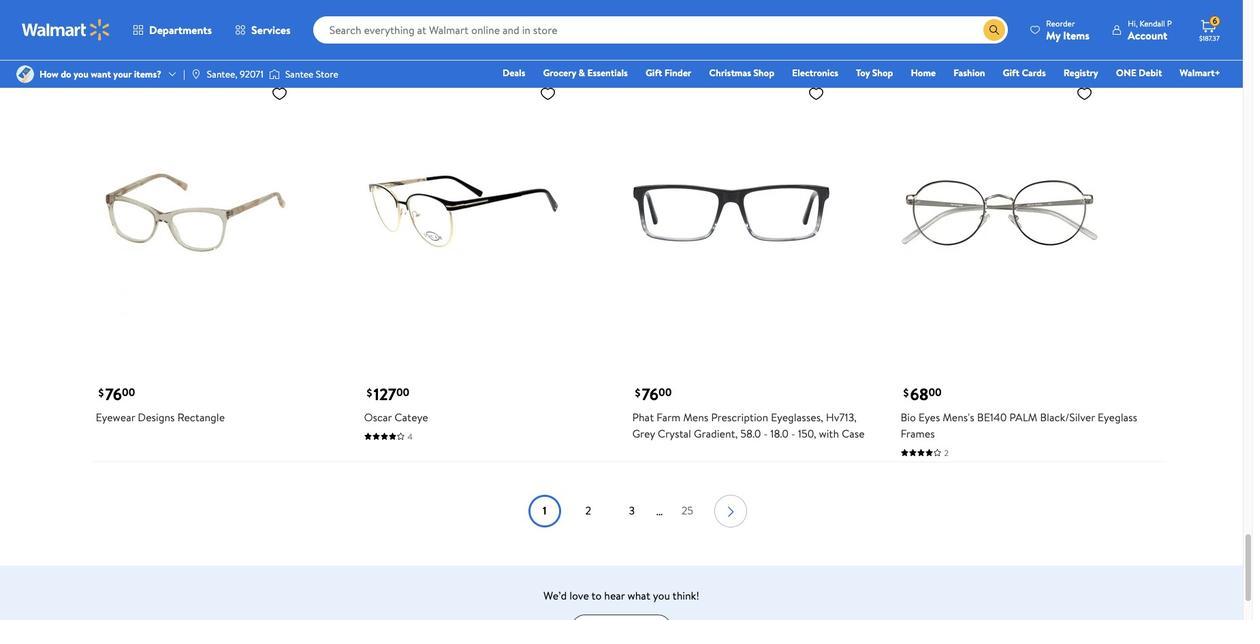 Task type: vqa. For each thing, say whether or not it's contained in the screenshot.
tara
no



Task type: describe. For each thing, give the bounding box(es) containing it.
grocery
[[543, 66, 576, 80]]

1 out from the left
[[96, 13, 112, 26]]

hi, kendall p account
[[1128, 17, 1172, 43]]

68
[[910, 382, 929, 405]]

hi,
[[1128, 17, 1138, 29]]

add to favorites list, oscar cateye image
[[540, 84, 556, 101]]

deals link
[[497, 65, 532, 80]]

with
[[819, 425, 839, 440]]

2 out from the left
[[364, 13, 380, 26]]

christmas shop link
[[703, 65, 781, 80]]

gift cards link
[[997, 65, 1052, 80]]

reorder
[[1046, 17, 1075, 29]]

registry link
[[1058, 65, 1105, 80]]

finder
[[665, 66, 692, 80]]

gift finder
[[646, 66, 692, 80]]

home
[[911, 66, 936, 80]]

|
[[183, 67, 185, 81]]

santee
[[285, 67, 314, 81]]

eyewear designs rectangle image
[[96, 79, 293, 346]]

eyewear designs rectangle
[[96, 409, 225, 424]]

mens's
[[943, 409, 975, 424]]

reorder my items
[[1046, 17, 1090, 43]]

76 for eyewear
[[105, 382, 122, 405]]

$187.37
[[1199, 33, 1220, 43]]

toy
[[856, 66, 870, 80]]

eyewear
[[96, 409, 135, 424]]

$ for oscar
[[367, 385, 372, 400]]

6
[[1213, 15, 1217, 27]]

debit
[[1139, 66, 1162, 80]]

fashion link
[[948, 65, 991, 80]]

 image for santee store
[[269, 67, 280, 81]]

we'd love to hear what you think!
[[544, 588, 699, 603]]

oscar cateye
[[364, 409, 428, 424]]

one
[[1116, 66, 1137, 80]]

want
[[91, 67, 111, 81]]

how
[[40, 67, 58, 81]]

1
[[543, 502, 547, 517]]

...
[[656, 503, 663, 518]]

cateye
[[395, 409, 428, 424]]

92071
[[240, 67, 264, 81]]

hv713,
[[826, 409, 857, 424]]

home link
[[905, 65, 942, 80]]

eyeglass
[[1098, 409, 1137, 424]]

58.0
[[740, 425, 761, 440]]

$ 68 00
[[903, 382, 942, 405]]

2 stock from the left
[[394, 13, 416, 26]]

walmart image
[[22, 19, 110, 41]]

next page image
[[723, 500, 739, 522]]

25
[[682, 502, 693, 517]]

christmas shop
[[709, 66, 774, 80]]

designs
[[138, 409, 175, 424]]

hear
[[604, 588, 625, 603]]

phat farm mens prescription eyeglasses, hv713, grey crystal gradient, 58.0 - 18.0 - 150, with case image
[[632, 79, 830, 346]]

departments
[[149, 22, 212, 37]]

150,
[[798, 425, 816, 440]]

Walmart Site-Wide search field
[[313, 16, 1008, 44]]

gift cards
[[1003, 66, 1046, 80]]

electronics link
[[786, 65, 845, 80]]

6 $187.37
[[1199, 15, 1220, 43]]

1 - from the left
[[764, 425, 768, 440]]

2 inside 'link'
[[585, 502, 591, 517]]

shop for toy shop
[[872, 66, 893, 80]]

mens
[[683, 409, 709, 424]]

1 vertical spatial you
[[653, 588, 670, 603]]

santee,
[[207, 67, 238, 81]]

00 for eyes
[[929, 384, 942, 399]]

grocery & essentials
[[543, 66, 628, 80]]

phat farm mens prescription eyeglasses, hv713, grey crystal gradient, 58.0 - 18.0 - 150, with case
[[632, 409, 865, 440]]

00 for cateye
[[396, 384, 409, 399]]

walmart+
[[1180, 66, 1221, 80]]

what
[[628, 588, 650, 603]]

frames
[[901, 425, 935, 440]]

one debit
[[1116, 66, 1162, 80]]

$ 76 00 for eyewear
[[98, 382, 135, 405]]

santee, 92071
[[207, 67, 264, 81]]

2 of from the left
[[383, 13, 392, 26]]

grocery & essentials link
[[537, 65, 634, 80]]



Task type: locate. For each thing, give the bounding box(es) containing it.
phat
[[632, 409, 654, 424]]

search icon image
[[989, 25, 1000, 35]]

kendall
[[1140, 17, 1165, 29]]

1 $ from the left
[[98, 385, 104, 400]]

bio eyes mens's be140 palm black/silver eyeglass frames image
[[901, 79, 1098, 346]]

$
[[98, 385, 104, 400], [367, 385, 372, 400], [635, 385, 641, 400], [903, 385, 909, 400]]

you
[[74, 67, 88, 81], [653, 588, 670, 603]]

0 horizontal spatial out of stock
[[96, 13, 148, 26]]

0 horizontal spatial you
[[74, 67, 88, 81]]

grey
[[632, 425, 655, 440]]

00 up the eyes on the right bottom of page
[[929, 384, 942, 399]]

2 gift from the left
[[1003, 66, 1020, 80]]

crystal
[[658, 425, 691, 440]]

gift for gift cards
[[1003, 66, 1020, 80]]

1 horizontal spatial gift
[[1003, 66, 1020, 80]]

0 vertical spatial you
[[74, 67, 88, 81]]

2 down mens's
[[944, 447, 949, 458]]

$ 76 00 up "eyewear"
[[98, 382, 135, 405]]

0 horizontal spatial shop
[[754, 66, 774, 80]]

1 horizontal spatial 76
[[642, 382, 659, 405]]

$ inside $ 68 00
[[903, 385, 909, 400]]

3
[[629, 502, 635, 517]]

love
[[570, 588, 589, 603]]

0 horizontal spatial  image
[[16, 65, 34, 83]]

00 for farm
[[659, 384, 672, 399]]

of
[[114, 13, 123, 26], [383, 13, 392, 26]]

gift finder link
[[639, 65, 698, 80]]

$ left 68
[[903, 385, 909, 400]]

00
[[122, 384, 135, 399], [396, 384, 409, 399], [659, 384, 672, 399], [929, 384, 942, 399]]

gift for gift finder
[[646, 66, 662, 80]]

toy shop
[[856, 66, 893, 80]]

how do you want your items?
[[40, 67, 161, 81]]

18.0
[[771, 425, 789, 440]]

127
[[374, 382, 396, 405]]

items?
[[134, 67, 161, 81]]

2 link
[[572, 494, 605, 527]]

00 inside $ 127 00
[[396, 384, 409, 399]]

you right what
[[653, 588, 670, 603]]

gift inside gift finder link
[[646, 66, 662, 80]]

$ 127 00
[[367, 382, 409, 405]]

00 up "eyewear"
[[122, 384, 135, 399]]

we'd
[[544, 588, 567, 603]]

store
[[316, 67, 338, 81]]

76
[[105, 382, 122, 405], [642, 382, 659, 405]]

deals
[[503, 66, 525, 80]]

electronics
[[792, 66, 838, 80]]

you right do
[[74, 67, 88, 81]]

4
[[408, 430, 413, 442]]

 image for how do you want your items?
[[16, 65, 34, 83]]

1 vertical spatial 2
[[585, 502, 591, 517]]

00 up farm
[[659, 384, 672, 399]]

1 horizontal spatial out
[[364, 13, 380, 26]]

do
[[61, 67, 71, 81]]

 image
[[16, 65, 34, 83], [269, 67, 280, 81]]

add to favorites list, eyewear designs rectangle image
[[271, 84, 288, 101]]

shop right toy
[[872, 66, 893, 80]]

$ up phat
[[635, 385, 641, 400]]

1 horizontal spatial  image
[[269, 67, 280, 81]]

prescription
[[711, 409, 768, 424]]

oscar
[[364, 409, 392, 424]]

2 right 1
[[585, 502, 591, 517]]

1 horizontal spatial shop
[[872, 66, 893, 80]]

one debit link
[[1110, 65, 1168, 80]]

walmart+ link
[[1174, 65, 1227, 80]]

items
[[1063, 28, 1090, 43]]

out of stock
[[96, 13, 148, 26], [364, 13, 416, 26]]

gradient,
[[694, 425, 738, 440]]

0 horizontal spatial $ 76 00
[[98, 382, 135, 405]]

fashion
[[954, 66, 985, 80]]

2 00 from the left
[[396, 384, 409, 399]]

shop for christmas shop
[[754, 66, 774, 80]]

 image left how on the top of the page
[[16, 65, 34, 83]]

$ 76 00 for phat
[[635, 382, 672, 405]]

76 for phat
[[642, 382, 659, 405]]

cards
[[1022, 66, 1046, 80]]

 image
[[191, 69, 201, 80]]

$ for bio
[[903, 385, 909, 400]]

oscar cateye image
[[364, 79, 562, 346]]

gift left the finder
[[646, 66, 662, 80]]

76 up "eyewear"
[[105, 382, 122, 405]]

registry
[[1064, 66, 1098, 80]]

2 $ 76 00 from the left
[[635, 382, 672, 405]]

$ 76 00
[[98, 382, 135, 405], [635, 382, 672, 405]]

1 of from the left
[[114, 13, 123, 26]]

Search search field
[[313, 16, 1008, 44]]

your
[[113, 67, 132, 81]]

gift left cards
[[1003, 66, 1020, 80]]

1 gift from the left
[[646, 66, 662, 80]]

christmas
[[709, 66, 751, 80]]

2 shop from the left
[[872, 66, 893, 80]]

1 horizontal spatial stock
[[394, 13, 416, 26]]

1 horizontal spatial -
[[791, 425, 796, 440]]

2 - from the left
[[791, 425, 796, 440]]

0 horizontal spatial -
[[764, 425, 768, 440]]

3 00 from the left
[[659, 384, 672, 399]]

farm
[[657, 409, 681, 424]]

- left 18.0
[[764, 425, 768, 440]]

eyes
[[919, 409, 940, 424]]

76 up phat
[[642, 382, 659, 405]]

0 horizontal spatial 2
[[585, 502, 591, 517]]

1 horizontal spatial of
[[383, 13, 392, 26]]

shop right the christmas
[[754, 66, 774, 80]]

1 76 from the left
[[105, 382, 122, 405]]

out
[[96, 13, 112, 26], [364, 13, 380, 26]]

1 horizontal spatial you
[[653, 588, 670, 603]]

to
[[591, 588, 602, 603]]

1 shop from the left
[[754, 66, 774, 80]]

-
[[764, 425, 768, 440], [791, 425, 796, 440]]

p
[[1167, 17, 1172, 29]]

2 $ from the left
[[367, 385, 372, 400]]

1 horizontal spatial out of stock
[[364, 13, 416, 26]]

0 horizontal spatial 76
[[105, 382, 122, 405]]

00 inside $ 68 00
[[929, 384, 942, 399]]

&
[[579, 66, 585, 80]]

00 up oscar cateye
[[396, 384, 409, 399]]

add to favorites list, bio eyes mens's be140 palm black/silver eyeglass frames image
[[1076, 84, 1093, 101]]

2 76 from the left
[[642, 382, 659, 405]]

1 horizontal spatial $ 76 00
[[635, 382, 672, 405]]

2 out of stock from the left
[[364, 13, 416, 26]]

shop
[[754, 66, 774, 80], [872, 66, 893, 80]]

- right 18.0
[[791, 425, 796, 440]]

3 link
[[616, 494, 648, 527]]

$ left 127
[[367, 385, 372, 400]]

00 for designs
[[122, 384, 135, 399]]

toy shop link
[[850, 65, 899, 80]]

0 vertical spatial 2
[[944, 447, 949, 458]]

my
[[1046, 28, 1061, 43]]

account
[[1128, 28, 1168, 43]]

2
[[944, 447, 949, 458], [585, 502, 591, 517]]

1 $ 76 00 from the left
[[98, 382, 135, 405]]

0 horizontal spatial stock
[[125, 13, 148, 26]]

palm
[[1010, 409, 1038, 424]]

4 00 from the left
[[929, 384, 942, 399]]

1 out of stock from the left
[[96, 13, 148, 26]]

think!
[[673, 588, 699, 603]]

1 horizontal spatial 2
[[944, 447, 949, 458]]

departments button
[[121, 14, 223, 46]]

$ inside $ 127 00
[[367, 385, 372, 400]]

bio
[[901, 409, 916, 424]]

4 $ from the left
[[903, 385, 909, 400]]

case
[[842, 425, 865, 440]]

1 stock from the left
[[125, 13, 148, 26]]

gift inside gift cards link
[[1003, 66, 1020, 80]]

0 horizontal spatial gift
[[646, 66, 662, 80]]

black/silver
[[1040, 409, 1095, 424]]

bio eyes mens's be140 palm black/silver eyeglass frames
[[901, 409, 1137, 440]]

$ for eyewear
[[98, 385, 104, 400]]

add to favorites list, phat farm mens prescription eyeglasses, hv713, grey crystal gradient, 58.0 - 18.0 - 150, with case image
[[808, 84, 824, 101]]

eyeglasses,
[[771, 409, 823, 424]]

1 00 from the left
[[122, 384, 135, 399]]

$ for phat
[[635, 385, 641, 400]]

services button
[[223, 14, 302, 46]]

be140
[[977, 409, 1007, 424]]

santee store
[[285, 67, 338, 81]]

services
[[251, 22, 291, 37]]

3 $ from the left
[[635, 385, 641, 400]]

0 horizontal spatial of
[[114, 13, 123, 26]]

$ 76 00 up phat
[[635, 382, 672, 405]]

 image up add to favorites list, eyewear designs rectangle image
[[269, 67, 280, 81]]

$ up "eyewear"
[[98, 385, 104, 400]]

0 horizontal spatial out
[[96, 13, 112, 26]]

1 link
[[528, 494, 561, 527]]



